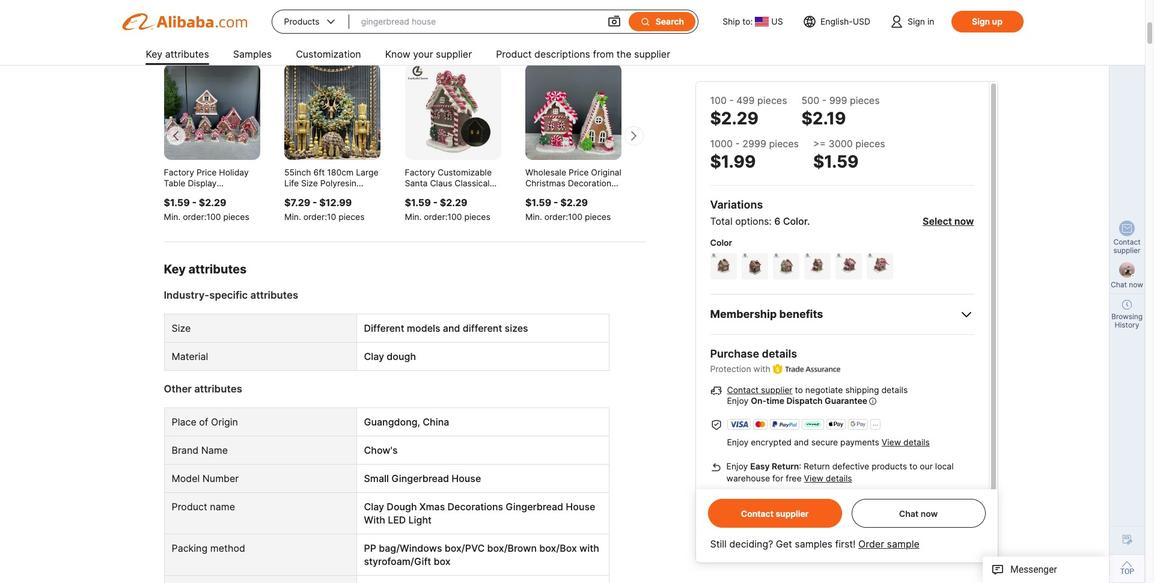 Task type: describe. For each thing, give the bounding box(es) containing it.
500 - 999 pieces $2.19
[[802, 94, 880, 129]]

product for product descriptions from the supplier
[[496, 48, 532, 60]]

time
[[767, 396, 784, 406]]

model
[[172, 473, 200, 485]]

gingerbread inside clay dough xmas decorations gingerbread house with led light
[[506, 501, 563, 513]]

100 inside '$1.59 - $2.29 100 pieces'
[[689, 212, 703, 222]]

box
[[434, 556, 451, 568]]

$1.59 inside >= 3000 pieces $1.59
[[813, 151, 859, 172]]

usd
[[853, 16, 871, 26]]

on-
[[751, 396, 767, 406]]

0 vertical spatial key attributes
[[146, 48, 209, 60]]

3 order from the left
[[424, 212, 445, 222]]

0 vertical spatial contact supplier
[[1114, 237, 1141, 255]]

specific
[[209, 289, 248, 301]]

$2.29 inside "100 - 499 pieces $2.29"
[[710, 108, 759, 129]]

contact supplier button
[[741, 508, 809, 519]]

details up our
[[904, 437, 930, 447]]

0 horizontal spatial in
[[282, 4, 289, 14]]

pieces inside "100 - 499 pieces $2.29"
[[758, 94, 787, 106]]

descriptions
[[534, 48, 590, 60]]

- inside 1000 - 2999 pieces $1.99
[[735, 138, 740, 150]]

know your supplier link
[[385, 43, 472, 67]]

models
[[407, 322, 440, 334]]

clay dough
[[364, 351, 416, 363]]

led
[[388, 514, 406, 526]]

guangdong,
[[364, 416, 420, 428]]

still deciding? get samples first! order sample
[[710, 538, 920, 550]]

clay for clay dough xmas decorations gingerbread house with led light
[[364, 501, 384, 513]]

search
[[656, 16, 684, 26]]

place of origin
[[172, 416, 238, 428]]

xmas
[[419, 501, 445, 513]]

styrofoam/gift
[[364, 556, 431, 568]]

secure
[[811, 437, 838, 447]]

history
[[1115, 320, 1139, 329]]

products
[[872, 461, 907, 471]]

details right shipping
[[882, 385, 908, 395]]

2 $1.59 - $2.29 min. order : 100 pieces from the left
[[405, 197, 490, 222]]

- inside "100 - 499 pieces $2.29"
[[729, 94, 734, 106]]

sample
[[887, 538, 920, 550]]

3000
[[829, 138, 853, 150]]

···
[[873, 421, 878, 429]]

select
[[923, 215, 952, 227]]

dispatch
[[787, 396, 823, 406]]

small
[[364, 473, 389, 485]]

customization
[[296, 48, 361, 60]]

contact supplier to negotiate shipping details
[[727, 385, 908, 395]]

pieces inside >= 3000 pieces $1.59
[[856, 138, 885, 150]]

pieces inside 1000 - 2999 pieces $1.99
[[769, 138, 799, 150]]

1 horizontal spatial to
[[795, 385, 803, 395]]

brand name
[[172, 444, 228, 457]]


[[607, 14, 622, 29]]

1000
[[710, 138, 733, 150]]

enjoy encrypted and secure payments view details
[[727, 437, 930, 447]]

2 vertical spatial contact
[[741, 508, 774, 519]]

model number
[[172, 473, 239, 485]]

recommendations
[[200, 36, 307, 50]]

2999
[[743, 138, 766, 150]]

ship to:
[[723, 16, 753, 26]]

products 
[[284, 16, 337, 28]]

of
[[199, 416, 208, 428]]

sign up
[[972, 16, 1003, 26]]

details down defective
[[826, 473, 852, 483]]

select now link
[[923, 215, 974, 227]]

pieces inside the $7.29 - $12.99 min. order : 10 pieces
[[339, 212, 365, 222]]

enjoy for enjoy encrypted and secure payments view details
[[727, 437, 749, 447]]

100 - 499 pieces $2.29
[[710, 94, 787, 129]]

english-
[[821, 16, 853, 26]]

know
[[385, 48, 410, 60]]

4 min. from the left
[[525, 212, 542, 222]]

0 horizontal spatial house
[[452, 473, 481, 485]]

0 horizontal spatial for
[[310, 36, 327, 50]]

bag/windows
[[379, 542, 442, 555]]

enjoy on-time dispatch guarantee
[[727, 396, 868, 406]]

1 order from the left
[[183, 212, 204, 222]]

sign in
[[908, 16, 935, 26]]

ship
[[723, 16, 740, 26]]

1 horizontal spatial in
[[928, 16, 935, 26]]

enjoy for enjoy easy return
[[727, 461, 748, 471]]

protection
[[710, 364, 751, 374]]

0 horizontal spatial to
[[248, 4, 256, 14]]

other for other recommendations for your business
[[164, 36, 198, 50]]

material
[[172, 351, 208, 363]]

to inside : return defective products to our local warehouse for free
[[910, 461, 918, 471]]

clay for clay dough
[[364, 351, 384, 363]]

: return defective products to our local warehouse for free
[[727, 461, 954, 483]]

different
[[463, 322, 502, 334]]

dough
[[387, 501, 417, 513]]

pp
[[364, 542, 376, 555]]

product for product name
[[172, 501, 207, 513]]

from
[[593, 48, 614, 60]]

samples
[[233, 48, 272, 60]]

$2.29 inside '$1.59 - $2.29 100 pieces'
[[681, 197, 709, 209]]

with
[[364, 514, 385, 526]]

box/brown
[[487, 542, 537, 555]]

number
[[202, 473, 239, 485]]

4 order from the left
[[545, 212, 566, 222]]

1 horizontal spatial key
[[164, 262, 186, 277]]

size
[[172, 322, 191, 334]]

different models and different sizes
[[364, 322, 528, 334]]

3 $1.59 - $2.29 min. order : 100 pieces from the left
[[525, 197, 611, 222]]

1 vertical spatial key attributes
[[164, 262, 247, 277]]

total
[[710, 215, 733, 227]]

house inside clay dough xmas decorations gingerbread house with led light
[[566, 501, 595, 513]]

samples
[[795, 538, 833, 550]]

order
[[858, 538, 884, 550]]

and for different
[[443, 322, 460, 334]]

pieces inside '$1.59 - $2.29 100 pieces'
[[705, 212, 731, 222]]



Task type: locate. For each thing, give the bounding box(es) containing it.
0 vertical spatial chat now
[[1111, 280, 1143, 289]]

negotiate
[[805, 385, 843, 395]]

clay
[[364, 351, 384, 363], [364, 501, 384, 513]]

0 horizontal spatial product
[[172, 501, 207, 513]]

and left the secure
[[794, 437, 809, 447]]

chat up sample
[[899, 508, 919, 519]]

1 vertical spatial and
[[794, 437, 809, 447]]

1 vertical spatial contact supplier
[[741, 508, 809, 519]]

product
[[496, 48, 532, 60], [172, 501, 207, 513]]

$2.29
[[710, 108, 759, 129], [199, 197, 226, 209], [440, 197, 467, 209], [560, 197, 588, 209], [681, 197, 709, 209]]

to:
[[743, 16, 753, 26]]

small gingerbread house
[[364, 473, 481, 485]]

list
[[164, 64, 766, 223]]

1 vertical spatial for
[[773, 473, 784, 483]]

free
[[786, 473, 802, 483]]

box/pvc
[[445, 542, 485, 555]]

us
[[772, 16, 783, 26]]

0 vertical spatial now
[[955, 215, 974, 227]]

0 vertical spatial gingerbread
[[392, 473, 449, 485]]

0 vertical spatial house
[[452, 473, 481, 485]]

2 vertical spatial to
[[910, 461, 918, 471]]

your
[[330, 36, 356, 50], [413, 48, 433, 60]]

1 vertical spatial enjoy
[[727, 437, 749, 447]]

clay up with
[[364, 501, 384, 513]]

supplier inside 'link'
[[634, 48, 670, 60]]

house up box/box
[[566, 501, 595, 513]]

sign right usd
[[908, 16, 925, 26]]

dough
[[387, 351, 416, 363]]

0 vertical spatial color
[[783, 215, 807, 227]]

1 horizontal spatial for
[[773, 473, 784, 483]]

product down gingerbread house text field
[[496, 48, 532, 60]]

1 horizontal spatial $1.59 - $2.29 min. order : 100 pieces
[[405, 197, 490, 222]]

purchase details
[[710, 347, 797, 360]]

now down our
[[921, 508, 938, 519]]

guarantee
[[825, 396, 868, 406]]

in left sign up
[[928, 16, 935, 26]]

for left free
[[773, 473, 784, 483]]

0 vertical spatial view
[[882, 437, 901, 447]]

business
[[359, 36, 412, 50]]

1 horizontal spatial contact supplier
[[1114, 237, 1141, 255]]

to left zoom
[[248, 4, 256, 14]]

2 min. from the left
[[284, 212, 301, 222]]

product descriptions from the supplier
[[496, 48, 670, 60]]

chat now button
[[899, 508, 938, 519]]

1 horizontal spatial gingerbread
[[506, 501, 563, 513]]

and right models
[[443, 322, 460, 334]]

prompt image
[[869, 396, 877, 407]]

customization link
[[296, 43, 361, 67]]

0 horizontal spatial now
[[921, 508, 938, 519]]

view
[[882, 437, 901, 447], [804, 473, 824, 483]]

0 vertical spatial key
[[146, 48, 162, 60]]

product inside product descriptions from the supplier 'link'
[[496, 48, 532, 60]]

1 vertical spatial product
[[172, 501, 207, 513]]

our
[[920, 461, 933, 471]]

details down membership benefits
[[762, 347, 797, 360]]

browsing history
[[1111, 312, 1143, 329]]

with inside pp bag/windows box/pvc box/brown box/box with styrofoam/gift box
[[580, 542, 599, 555]]

- inside '$1.59 - $2.29 100 pieces'
[[674, 197, 679, 209]]

$7.29 - $12.99 min. order : 10 pieces
[[284, 197, 365, 222]]

english-usd
[[821, 16, 871, 26]]

protection with
[[710, 364, 771, 374]]

arrow right image
[[629, 130, 639, 142]]

return up view details
[[804, 461, 830, 471]]

view details
[[804, 473, 852, 483]]

1 vertical spatial in
[[928, 16, 935, 26]]

color down total
[[710, 237, 732, 248]]

to left our
[[910, 461, 918, 471]]

>=
[[813, 138, 826, 150]]

2 horizontal spatial to
[[910, 461, 918, 471]]

 search
[[640, 16, 684, 27]]

order sample link
[[858, 538, 920, 550]]

variations
[[710, 198, 763, 211]]

view up products
[[882, 437, 901, 447]]

0 vertical spatial and
[[443, 322, 460, 334]]

clay dough xmas decorations gingerbread house with led light
[[364, 501, 595, 526]]

now right 'select'
[[955, 215, 974, 227]]

first!
[[835, 538, 856, 550]]

brand
[[172, 444, 198, 457]]

place
[[172, 416, 196, 428]]

sign for sign in
[[908, 16, 925, 26]]

100 inside "100 - 499 pieces $2.29"
[[710, 94, 727, 106]]

in right zoom
[[282, 4, 289, 14]]

2 sign from the left
[[972, 16, 990, 26]]

0 horizontal spatial view
[[804, 473, 824, 483]]

1 horizontal spatial chat
[[1111, 280, 1127, 289]]

1 $1.59 - $2.29 min. order : 100 pieces from the left
[[164, 197, 249, 222]]

:
[[204, 212, 207, 222], [325, 212, 327, 222], [445, 212, 448, 222], [566, 212, 568, 222], [799, 461, 801, 471]]

>= 3000 pieces $1.59
[[813, 138, 885, 172]]

now
[[955, 215, 974, 227], [1129, 280, 1143, 289], [921, 508, 938, 519]]

product descriptions from the supplier link
[[496, 43, 670, 67]]

: inside : return defective products to our local warehouse for free
[[799, 461, 801, 471]]

pieces
[[758, 94, 787, 106], [850, 94, 880, 106], [769, 138, 799, 150], [856, 138, 885, 150], [223, 212, 249, 222], [339, 212, 365, 222], [464, 212, 490, 222], [585, 212, 611, 222], [705, 212, 731, 222]]

order inside the $7.29 - $12.99 min. order : 10 pieces
[[303, 212, 325, 222]]

0 horizontal spatial color
[[710, 237, 732, 248]]

0 horizontal spatial return
[[772, 461, 799, 471]]

with down purchase details
[[754, 364, 771, 374]]

0 horizontal spatial your
[[330, 36, 356, 50]]

products
[[284, 16, 320, 26]]

1 vertical spatial contact
[[727, 385, 759, 395]]

1 vertical spatial chat now
[[899, 508, 938, 519]]

1 vertical spatial to
[[795, 385, 803, 395]]

membership benefits
[[710, 308, 823, 320]]

1 vertical spatial gingerbread
[[506, 501, 563, 513]]

with
[[754, 364, 771, 374], [580, 542, 599, 555]]

packing method
[[172, 542, 245, 555]]

house up decorations
[[452, 473, 481, 485]]

now for chat now button
[[921, 508, 938, 519]]

2 clay from the top
[[364, 501, 384, 513]]

2 other from the top
[[164, 383, 192, 395]]

return inside : return defective products to our local warehouse for free
[[804, 461, 830, 471]]

1 horizontal spatial sign
[[972, 16, 990, 26]]

0 horizontal spatial and
[[443, 322, 460, 334]]

1 sign from the left
[[908, 16, 925, 26]]

return
[[772, 461, 799, 471], [804, 461, 830, 471]]

other attributes
[[164, 383, 242, 395]]

.
[[807, 215, 810, 227]]

clay left dough
[[364, 351, 384, 363]]

1 clay from the top
[[364, 351, 384, 363]]

gingerbread up xmas
[[392, 473, 449, 485]]

sign left up
[[972, 16, 990, 26]]

payments
[[841, 437, 879, 447]]

1 vertical spatial view
[[804, 473, 824, 483]]

product down the model
[[172, 501, 207, 513]]

sizes
[[505, 322, 528, 334]]

2 vertical spatial enjoy
[[727, 461, 748, 471]]

499
[[737, 94, 755, 106]]

key attributes
[[146, 48, 209, 60], [164, 262, 247, 277]]

the
[[617, 48, 632, 60]]

1 horizontal spatial chat now
[[1111, 280, 1143, 289]]

$12.99
[[319, 197, 352, 209]]

industry-specific attributes
[[164, 289, 298, 301]]

0 vertical spatial to
[[248, 4, 256, 14]]

1 horizontal spatial color
[[783, 215, 807, 227]]

0 vertical spatial clay
[[364, 351, 384, 363]]

your right the know
[[413, 48, 433, 60]]

2 order from the left
[[303, 212, 325, 222]]

color right 6
[[783, 215, 807, 227]]

with right box/box
[[580, 542, 599, 555]]

and
[[443, 322, 460, 334], [794, 437, 809, 447]]

- inside 500 - 999 pieces $2.19
[[822, 94, 827, 106]]

pp bag/windows box/pvc box/brown box/box with styrofoam/gift box
[[364, 542, 599, 568]]

1 vertical spatial chat
[[899, 508, 919, 519]]

other recommendations for your business
[[164, 36, 412, 50]]

1000 - 2999 pieces $1.99
[[710, 138, 799, 172]]

1 vertical spatial with
[[580, 542, 599, 555]]

know your supplier
[[385, 48, 472, 60]]

2 vertical spatial now
[[921, 508, 938, 519]]

select now
[[923, 215, 974, 227]]

clay inside clay dough xmas decorations gingerbread house with led light
[[364, 501, 384, 513]]

1 vertical spatial now
[[1129, 280, 1143, 289]]

color
[[783, 215, 807, 227], [710, 237, 732, 248]]

chat now up the browsing
[[1111, 280, 1143, 289]]

min. inside the $7.29 - $12.99 min. order : 10 pieces
[[284, 212, 301, 222]]

1 vertical spatial other
[[164, 383, 192, 395]]

1 horizontal spatial product
[[496, 48, 532, 60]]

enjoy left on- at the bottom of page
[[727, 396, 749, 406]]

1 horizontal spatial your
[[413, 48, 433, 60]]

1 return from the left
[[772, 461, 799, 471]]

0 horizontal spatial sign
[[908, 16, 925, 26]]

gingerbread house text field
[[361, 11, 595, 32]]

industry-
[[164, 289, 209, 301]]

chat now
[[1111, 280, 1143, 289], [899, 508, 938, 519]]

0 vertical spatial chat
[[1111, 280, 1127, 289]]

0 vertical spatial in
[[282, 4, 289, 14]]

chat
[[1111, 280, 1127, 289], [899, 508, 919, 519]]

for
[[310, 36, 327, 50], [773, 473, 784, 483]]

enjoy left 'encrypted'
[[727, 437, 749, 447]]

1 min. from the left
[[164, 212, 181, 222]]

local
[[935, 461, 954, 471]]

0 horizontal spatial with
[[580, 542, 599, 555]]

benefits
[[779, 308, 823, 320]]

1 horizontal spatial now
[[955, 215, 974, 227]]

0 vertical spatial contact
[[1114, 237, 1141, 246]]

chat now up sample
[[899, 508, 938, 519]]

chow's
[[364, 444, 398, 457]]

and for secure
[[794, 437, 809, 447]]

total options: 6 color .
[[710, 215, 810, 227]]

now for select now link
[[955, 215, 974, 227]]

enjoy easy return
[[727, 461, 799, 471]]

view right free
[[804, 473, 824, 483]]

1 horizontal spatial with
[[754, 364, 771, 374]]

$1.59 inside '$1.59 - $2.29 100 pieces'
[[646, 197, 672, 209]]

0 horizontal spatial contact supplier
[[741, 508, 809, 519]]

purchase
[[710, 347, 759, 360]]

other for other attributes
[[164, 383, 192, 395]]

0 horizontal spatial key
[[146, 48, 162, 60]]

enjoy for enjoy on-time dispatch guarantee
[[727, 396, 749, 406]]

0 horizontal spatial chat now
[[899, 508, 938, 519]]

-
[[729, 94, 734, 106], [822, 94, 827, 106], [735, 138, 740, 150], [192, 197, 197, 209], [313, 197, 317, 209], [433, 197, 438, 209], [554, 197, 558, 209], [674, 197, 679, 209]]

1 horizontal spatial view
[[882, 437, 901, 447]]

0 horizontal spatial chat
[[899, 508, 919, 519]]

return up free
[[772, 461, 799, 471]]

product name
[[172, 501, 235, 513]]

: inside the $7.29 - $12.99 min. order : 10 pieces
[[325, 212, 327, 222]]

encrypted
[[751, 437, 792, 447]]

1 horizontal spatial house
[[566, 501, 595, 513]]

3 min. from the left
[[405, 212, 422, 222]]

$1.59 - $2.29 100 pieces
[[646, 197, 731, 222]]

for down products 
[[310, 36, 327, 50]]

your down ''
[[330, 36, 356, 50]]

easy
[[750, 461, 770, 471]]

1 vertical spatial house
[[566, 501, 595, 513]]

2 horizontal spatial $1.59 - $2.29 min. order : 100 pieces
[[525, 197, 611, 222]]

10
[[327, 212, 336, 222]]

sign for sign up
[[972, 16, 990, 26]]

guangdong, china
[[364, 416, 449, 428]]

1 vertical spatial key
[[164, 262, 186, 277]]

arrow left image
[[171, 130, 181, 142]]

1 vertical spatial clay
[[364, 501, 384, 513]]

2 horizontal spatial now
[[1129, 280, 1143, 289]]

now up the browsing
[[1129, 280, 1143, 289]]

1 other from the top
[[164, 36, 198, 50]]

0 horizontal spatial $1.59 - $2.29 min. order : 100 pieces
[[164, 197, 249, 222]]

enjoy up warehouse
[[727, 461, 748, 471]]

2 return from the left
[[804, 461, 830, 471]]

your inside know your supplier link
[[413, 48, 433, 60]]

0 vertical spatial product
[[496, 48, 532, 60]]

gingerbread up box/brown
[[506, 501, 563, 513]]

- inside the $7.29 - $12.99 min. order : 10 pieces
[[313, 197, 317, 209]]

pieces inside 500 - 999 pieces $2.19
[[850, 94, 880, 106]]

0 vertical spatial enjoy
[[727, 396, 749, 406]]

in
[[282, 4, 289, 14], [928, 16, 935, 26]]

for inside : return defective products to our local warehouse for free
[[773, 473, 784, 483]]

samples link
[[233, 43, 272, 67]]

1 vertical spatial color
[[710, 237, 732, 248]]

light
[[409, 514, 432, 526]]

0 horizontal spatial gingerbread
[[392, 473, 449, 485]]

key attributes link
[[146, 43, 209, 67]]

decorations
[[448, 501, 503, 513]]

$2.19
[[802, 108, 846, 129]]

0 vertical spatial with
[[754, 364, 771, 374]]

to up enjoy on-time dispatch guarantee
[[795, 385, 803, 395]]

list containing $1.59 - $2.29
[[164, 64, 766, 223]]

chat up the browsing
[[1111, 280, 1127, 289]]

0 vertical spatial for
[[310, 36, 327, 50]]

0 vertical spatial other
[[164, 36, 198, 50]]

1 horizontal spatial and
[[794, 437, 809, 447]]

1 horizontal spatial return
[[804, 461, 830, 471]]

key inside key attributes link
[[146, 48, 162, 60]]



Task type: vqa. For each thing, say whether or not it's contained in the screenshot.


